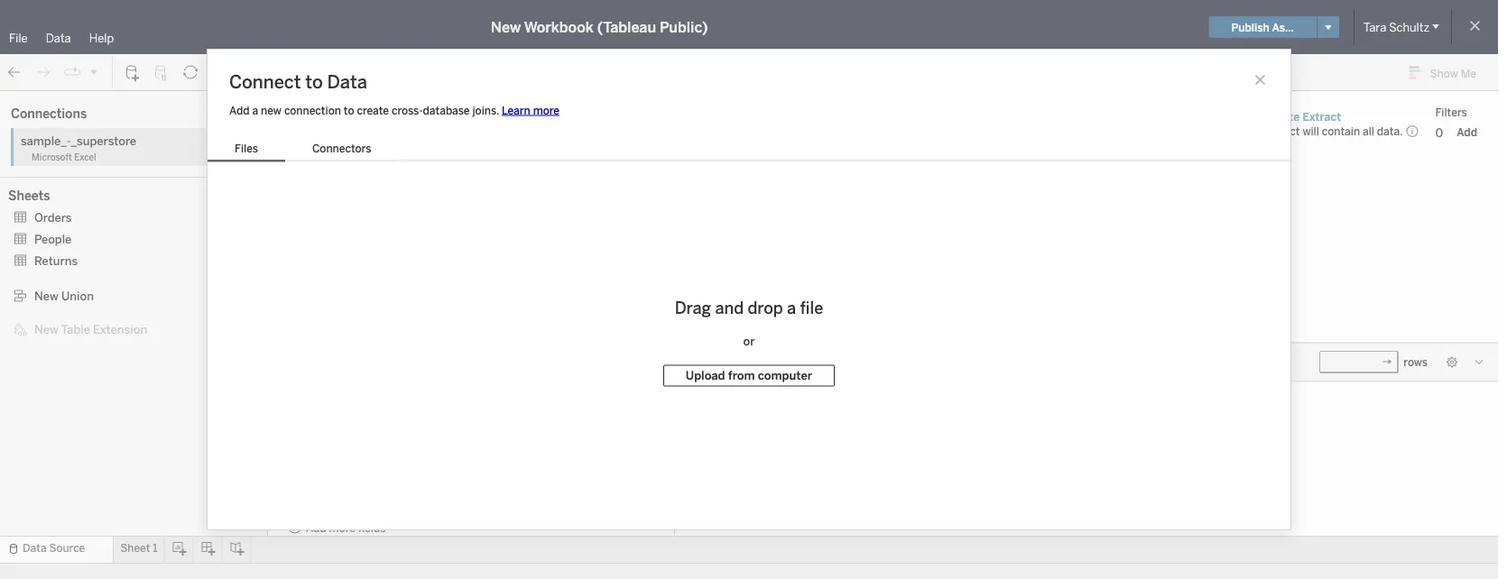 Task type: vqa. For each thing, say whether or not it's contained in the screenshot.
top the Sheet
yes



Task type: locate. For each thing, give the bounding box(es) containing it.
new for new table extension
[[34, 322, 59, 337]]

1 horizontal spatial add
[[1457, 126, 1478, 139]]

sheet 1
[[359, 161, 423, 186], [120, 542, 158, 555]]

0
[[1436, 125, 1444, 140]]

1
[[413, 161, 423, 186], [153, 542, 158, 555]]

1 horizontal spatial extract
[[1303, 110, 1342, 123]]

to up connection
[[305, 71, 323, 93]]

excel
[[74, 152, 96, 163]]

learn more link
[[502, 104, 560, 117]]

sheets
[[8, 189, 50, 204]]

connection
[[284, 104, 341, 117]]

new union
[[34, 289, 94, 303]]

2 vertical spatial new
[[34, 322, 59, 337]]

with down average line
[[78, 192, 100, 205]]

list box containing files
[[208, 139, 399, 163]]

0 vertical spatial sheet
[[359, 161, 409, 186]]

average for average with 95% ci
[[38, 287, 79, 300]]

1 vertical spatial with
[[81, 287, 103, 300]]

median with quartiles
[[38, 192, 149, 205]]

with
[[78, 192, 100, 205], [81, 287, 103, 300]]

0 horizontal spatial add
[[229, 104, 250, 117]]

1 vertical spatial extract
[[1264, 125, 1301, 138]]

extract up will
[[1303, 110, 1342, 123]]

0 horizontal spatial 1
[[153, 542, 158, 555]]

tara
[[1364, 20, 1387, 34]]

1 vertical spatial add
[[1457, 126, 1478, 139]]

1 vertical spatial to
[[344, 104, 354, 117]]

average
[[38, 174, 79, 187], [38, 287, 79, 300]]

detail
[[201, 317, 228, 329]]

0 vertical spatial line
[[87, 156, 109, 169]]

quartiles
[[102, 192, 149, 205]]

add right 0
[[1457, 126, 1478, 139]]

redo image
[[34, 64, 52, 82]]

source
[[49, 542, 85, 555]]

drop
[[748, 298, 784, 318]]

contain
[[1323, 125, 1361, 138]]

0 horizontal spatial to
[[305, 71, 323, 93]]

0 vertical spatial 1
[[413, 161, 423, 186]]

grid
[[675, 382, 1499, 536]]

pause auto updates image
[[153, 64, 171, 82]]

new left workbook
[[491, 19, 521, 36]]

data up replay animation icon on the left of the page
[[46, 31, 71, 45]]

extension
[[93, 322, 147, 337]]

2 vertical spatial line
[[69, 323, 91, 336]]

publish as... button
[[1209, 16, 1317, 38]]

line up median with quartiles
[[81, 174, 103, 187]]

extract down create
[[1264, 125, 1301, 138]]

data source
[[23, 542, 85, 555]]

cross-
[[392, 104, 423, 117]]

0 vertical spatial filters
[[1436, 106, 1468, 119]]

average down returns
[[38, 287, 79, 300]]

average with 95% ci
[[38, 287, 144, 300]]

create extract link
[[1264, 109, 1343, 124]]

line right trend
[[69, 323, 91, 336]]

0 horizontal spatial sheet
[[120, 542, 150, 555]]

collapse image
[[165, 98, 176, 109]]

sheet
[[359, 161, 409, 186], [120, 542, 150, 555]]

connect to data
[[229, 71, 367, 93]]

trend
[[38, 323, 67, 336]]

1 horizontal spatial filters
[[1436, 106, 1468, 119]]

drag
[[675, 298, 712, 318]]

new left table at bottom
[[34, 322, 59, 337]]

95%
[[106, 287, 130, 300]]

1 vertical spatial new
[[34, 289, 59, 303]]

show me
[[1431, 67, 1477, 80]]

add inside 'button'
[[1457, 126, 1478, 139]]

None text field
[[312, 106, 1248, 133], [1320, 352, 1399, 373], [312, 106, 1248, 133], [1320, 352, 1399, 373]]

sort ascending image
[[367, 64, 386, 82]]

upload
[[686, 369, 726, 383]]

add
[[229, 104, 250, 117], [1457, 126, 1478, 139]]

sheet right 'source'
[[120, 542, 150, 555]]

filters
[[1436, 106, 1468, 119], [208, 144, 240, 157]]

new worksheet image
[[222, 64, 247, 82]]

extract inside create extract link
[[1303, 110, 1342, 123]]

sample_-
[[21, 134, 71, 148]]

tara schultz
[[1364, 20, 1430, 34]]

to left create
[[344, 104, 354, 117]]

0 horizontal spatial a
[[252, 104, 258, 117]]

1 down cross-
[[413, 161, 423, 186]]

0 horizontal spatial sheet 1
[[120, 542, 158, 555]]

2 average from the top
[[38, 287, 79, 300]]

1 vertical spatial sheet
[[120, 542, 150, 555]]

a left new
[[252, 104, 258, 117]]

1 vertical spatial 1
[[153, 542, 158, 555]]

from
[[728, 369, 755, 383]]

all
[[1363, 125, 1375, 138]]

create
[[1265, 110, 1300, 123]]

connections
[[11, 106, 87, 121]]

new data source image
[[124, 64, 142, 82]]

as...
[[1273, 21, 1295, 34]]

show
[[1431, 67, 1459, 80]]

extract will contain all data.
[[1264, 125, 1404, 138]]

new for new workbook (tableau public)
[[491, 19, 521, 36]]

plot
[[60, 210, 80, 223]]

add left new
[[229, 104, 250, 117]]

0 vertical spatial extract
[[1303, 110, 1342, 123]]

sheet 1 down connectors
[[359, 161, 423, 186]]

color
[[202, 266, 228, 279]]

create
[[357, 104, 389, 117]]

new for new union
[[34, 289, 59, 303]]

average line
[[38, 174, 103, 187]]

line down '_superstore'
[[87, 156, 109, 169]]

line for constant line
[[87, 156, 109, 169]]

0 vertical spatial with
[[78, 192, 100, 205]]

1 vertical spatial line
[[81, 174, 103, 187]]

1 horizontal spatial sheet 1
[[359, 161, 423, 186]]

here
[[838, 367, 861, 380]]

1 average from the top
[[38, 174, 79, 187]]

filters up 0
[[1436, 106, 1468, 119]]

new down the model on the left
[[34, 289, 59, 303]]

line for trend line
[[69, 323, 91, 336]]

database
[[423, 104, 470, 117]]

microsoft
[[32, 152, 72, 163]]

sheet 1 right 'source'
[[120, 542, 158, 555]]

computer
[[758, 369, 813, 383]]

columns
[[374, 96, 419, 109]]

will
[[1303, 125, 1320, 138]]

0 vertical spatial new
[[491, 19, 521, 36]]

1 vertical spatial average
[[38, 287, 79, 300]]

sheet down connectors
[[359, 161, 409, 186]]

filters up marks
[[208, 144, 240, 157]]

joins.
[[473, 104, 499, 117]]

with left 95%
[[81, 287, 103, 300]]

publish as...
[[1232, 21, 1295, 34]]

a left file
[[787, 298, 797, 318]]

clear sheet image
[[287, 64, 316, 82]]

refresh data source image
[[181, 64, 200, 82]]

1 right 'source'
[[153, 542, 158, 555]]

0 horizontal spatial extract
[[1264, 125, 1301, 138]]

1 horizontal spatial a
[[787, 298, 797, 318]]

to
[[305, 71, 323, 93], [344, 104, 354, 117]]

files
[[235, 142, 258, 155]]

list box
[[208, 139, 399, 163]]

1 vertical spatial filters
[[208, 144, 240, 157]]

0 vertical spatial add
[[229, 104, 250, 117]]

upload from computer button
[[663, 365, 835, 387]]

average up the median
[[38, 174, 79, 187]]

0 vertical spatial average
[[38, 174, 79, 187]]



Task type: describe. For each thing, give the bounding box(es) containing it.
publish
[[1232, 21, 1270, 34]]

1 horizontal spatial to
[[344, 104, 354, 117]]

data left 'source'
[[23, 542, 47, 555]]

rows
[[1404, 356, 1428, 369]]

0 vertical spatial sheet 1
[[359, 161, 423, 186]]

totals
[[38, 228, 68, 241]]

trend line
[[38, 323, 91, 336]]

drag and drop a file
[[675, 298, 824, 318]]

with for average
[[81, 287, 103, 300]]

1 horizontal spatial sheet
[[359, 161, 409, 186]]

0 vertical spatial a
[[252, 104, 258, 117]]

union
[[61, 289, 94, 303]]

more
[[533, 104, 560, 117]]

data down undo icon
[[11, 96, 37, 111]]

1 vertical spatial a
[[787, 298, 797, 318]]

add for add
[[1457, 126, 1478, 139]]

line for average line
[[81, 174, 103, 187]]

analytics
[[83, 96, 135, 111]]

upload from computer
[[686, 369, 813, 383]]

with for median
[[78, 192, 100, 205]]

add a new connection to create cross-database joins. learn more
[[229, 104, 560, 117]]

constant line
[[38, 156, 109, 169]]

drop field here
[[786, 367, 861, 380]]

average for average line
[[38, 174, 79, 187]]

connectors
[[312, 142, 372, 155]]

swap rows and columns image
[[339, 64, 357, 82]]

data left sort ascending icon
[[327, 71, 367, 93]]

or
[[744, 334, 755, 348]]

box plot
[[38, 210, 80, 223]]

sample_-_superstore microsoft excel
[[21, 134, 136, 163]]

marks
[[208, 191, 239, 205]]

file
[[800, 298, 824, 318]]

me
[[1462, 67, 1477, 80]]

data.
[[1378, 125, 1404, 138]]

undo image
[[5, 64, 23, 82]]

help
[[89, 31, 114, 45]]

median
[[38, 192, 75, 205]]

create extract
[[1265, 110, 1342, 123]]

1 vertical spatial sheet 1
[[120, 542, 158, 555]]

show me button
[[1402, 59, 1493, 87]]

_superstore
[[71, 134, 136, 148]]

file
[[9, 31, 28, 45]]

replay animation image
[[88, 66, 99, 77]]

and
[[715, 298, 744, 318]]

constant
[[38, 156, 85, 169]]

1 horizontal spatial 1
[[413, 161, 423, 186]]

connect
[[229, 71, 301, 93]]

schultz
[[1390, 20, 1430, 34]]

pages
[[208, 97, 238, 110]]

0 vertical spatial to
[[305, 71, 323, 93]]

returns
[[34, 254, 78, 268]]

duplicate image
[[258, 64, 276, 82]]

model
[[16, 263, 51, 278]]

new table extension
[[34, 322, 147, 337]]

add button
[[1449, 123, 1486, 142]]

orders
[[34, 210, 72, 225]]

new
[[261, 104, 282, 117]]

(tableau
[[597, 19, 656, 36]]

table
[[61, 322, 90, 337]]

add for add a new connection to create cross-database joins. learn more
[[229, 104, 250, 117]]

public)
[[660, 19, 708, 36]]

box
[[38, 210, 57, 223]]

ci
[[133, 287, 144, 300]]

0 horizontal spatial filters
[[208, 144, 240, 157]]

learn
[[502, 104, 531, 117]]

field
[[814, 367, 836, 380]]

replay animation image
[[63, 63, 81, 81]]

drop
[[786, 367, 811, 380]]

workbook
[[524, 19, 594, 36]]

summarize
[[16, 132, 80, 147]]

people
[[34, 232, 72, 246]]

new workbook (tableau public)
[[491, 19, 708, 36]]



